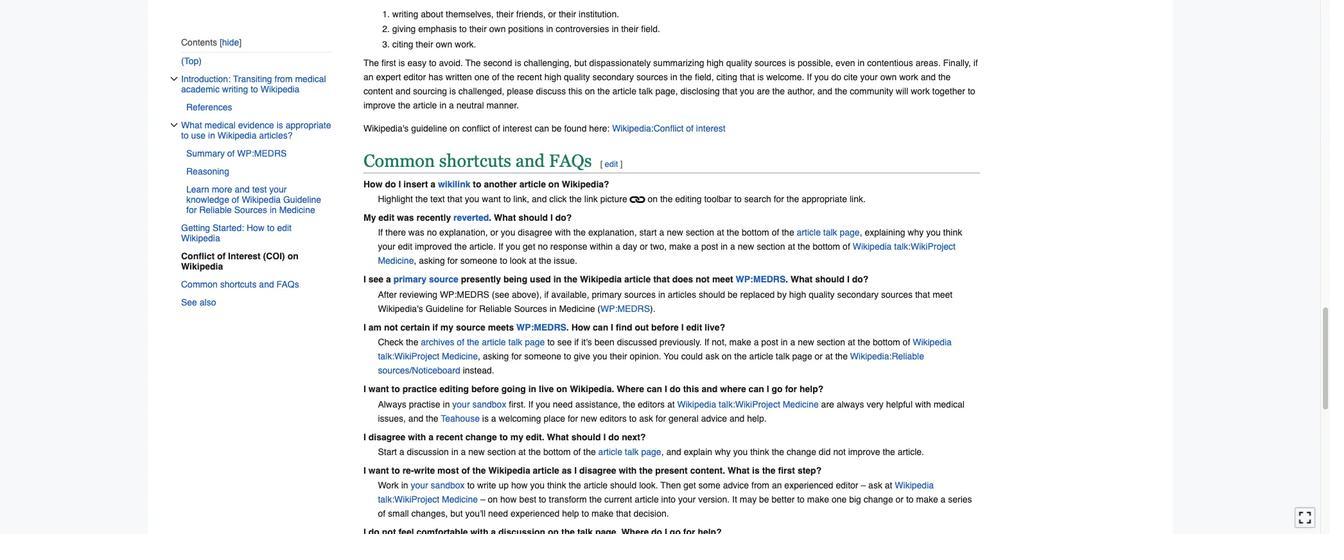 Task type: vqa. For each thing, say whether or not it's contained in the screenshot.
do within the first is easy to avoid. the second is challenging, but dispassionately summarizing high quality sources is possible, even in contentious areas. finally, if an expert editor has written one of the recent high quality secondary sources in the field, citing that is welcome. if you do cite your own work and the content and sourcing is challenged, please discuss this on the article talk page, disclosing that you are the author, and the community will work together to improve the article in a neutral manner.
yes



Task type: describe. For each thing, give the bounding box(es) containing it.
my inside i disagree with a recent change to my edit. what should i do next? start a discussion in a new section at the bottom of the article talk page , and explain why you think the change did not improve the article.
[[511, 432, 524, 442]]

article down on the editing toolbar to search for the appropriate link.
[[797, 228, 821, 238]]

make down 'current'
[[592, 509, 614, 519]]

small
[[388, 509, 409, 519]]

someone for give
[[525, 351, 562, 362]]

).
[[650, 304, 656, 314]]

best
[[520, 495, 537, 505]]

1 horizontal spatial write
[[477, 481, 496, 491]]

medical inside what medical evidence is appropriate to use in wikipedia articles?
[[205, 120, 236, 130]]

2 horizontal spatial wp:medrs link
[[736, 275, 786, 285]]

and left help. in the bottom right of the page
[[730, 413, 745, 424]]

on left conflict on the left of the page
[[450, 123, 460, 133]]

in right positions
[[547, 24, 554, 34]]

wikipedia:reliable sources/noticeboard link
[[378, 351, 925, 376]]

0 vertical spatial my
[[441, 322, 454, 333]]

and up the see also link
[[259, 279, 274, 290]]

an inside the first is easy to avoid. the second is challenging, but dispassionately summarizing high quality sources is possible, even in contentious areas. finally, if an expert editor has written one of the recent high quality secondary sources in the field, citing that is welcome. if you do cite your own work and the content and sourcing is challenged, please discuss this on the article talk page, disclosing that you are the author, and the community will work together to improve the article in a neutral manner.
[[364, 72, 374, 82]]

explain
[[684, 447, 713, 457]]

introduction: transiting from medical academic writing to wikipedia
[[181, 74, 326, 94]]

1 vertical spatial change
[[787, 447, 817, 457]]

]
[[621, 159, 623, 169]]

in down institution.
[[612, 24, 619, 34]]

place
[[544, 413, 566, 424]]

discussion
[[407, 447, 449, 457]]

1 horizontal spatial get
[[684, 481, 696, 491]]

finally,
[[944, 58, 971, 68]]

guideline inside after reviewing wp:medrs (see above), if available, primary sources in articles should be replaced by high quality secondary sources that meet wikipedia's guideline for reliable sources in medicine (
[[426, 304, 464, 314]]

was for there
[[409, 228, 425, 238]]

where
[[721, 384, 747, 395]]

1 vertical spatial work
[[911, 86, 930, 96]]

medicine up instead.
[[442, 351, 478, 362]]

in left live
[[529, 384, 537, 395]]

your sandbox link for most
[[411, 481, 465, 491]]

will
[[896, 86, 909, 96]]

post inside , explaining why you think your edit improved the article. if you get no response within a day or two, make a post in a new section at the bottom of
[[702, 242, 719, 252]]

of inside the first is easy to avoid. the second is challenging, but dispassionately summarizing high quality sources is possible, even in contentious areas. finally, if an expert editor has written one of the recent high quality secondary sources in the field, citing that is welcome. if you do cite your own work and the content and sourcing is challenged, please discuss this on the article talk page, disclosing that you are the author, and the community will work together to improve the article in a neutral manner.
[[492, 72, 500, 82]]

your up "teahouse" link
[[453, 399, 470, 410]]

0 vertical spatial how
[[511, 481, 528, 491]]

0 vertical spatial editors
[[638, 399, 665, 410]]

0 horizontal spatial change
[[466, 432, 497, 442]]

is up may
[[753, 466, 760, 476]]

to right wikilink link
[[473, 179, 482, 189]]

talk:wikiproject for to write up how you think the article should look. then get some advice from an experienced editor – ask at
[[378, 495, 440, 505]]

1 vertical spatial first
[[779, 466, 796, 476]]

talk:wikiproject for , explaining why you think your edit improved the article. if you get no response within a day or two, make a post in a new section at the bottom of
[[895, 242, 956, 252]]

it
[[733, 495, 738, 505]]

sources up page,
[[637, 72, 668, 82]]

0 vertical spatial editing
[[676, 194, 702, 204]]

content
[[364, 86, 393, 96]]

what inside i disagree with a recent change to my edit. what should i do next? start a discussion in a new section at the bottom of the article talk page , and explain why you think the change did not improve the article.
[[547, 432, 569, 442]]

can right where
[[647, 384, 663, 395]]

section up the help?
[[817, 337, 846, 348]]

medicine up you'll
[[442, 495, 478, 505]]

first inside the first is easy to avoid. the second is challenging, but dispassionately summarizing high quality sources is possible, even in contentious areas. finally, if an expert editor has written one of the recent high quality secondary sources in the field, citing that is welcome. if you do cite your own work and the content and sourcing is challenged, please discuss this on the article talk page, disclosing that you are the author, and the community will work together to improve the article in a neutral manner.
[[382, 58, 396, 68]]

0 vertical spatial source
[[429, 275, 459, 285]]

improved
[[415, 242, 452, 252]]

that inside – on how best to transform the current article into your version. it may be better to make one big change or to make a series of small changes, but you'll need experienced help to make that decision.
[[616, 509, 631, 519]]

welcoming
[[499, 413, 541, 424]]

with up work in your sandbox to write up how you think the article should look. then get some advice from an experienced editor – ask at
[[619, 466, 637, 476]]

if right first.
[[529, 399, 534, 410]]

for right place
[[568, 413, 578, 424]]

conflict of interest (coi) on wikipedia link
[[181, 247, 341, 276]]

there
[[386, 228, 406, 238]]

1 vertical spatial source
[[456, 322, 486, 333]]

help.
[[748, 413, 767, 424]]

wikipedia talk:wikiproject medicine link for medical
[[678, 399, 819, 410]]

edit inside getting started: how to edit wikipedia
[[277, 223, 292, 233]]

or inside writing about themselves, their friends, or their institution. giving emphasis to their own positions in controversies in their field. citing their own work.
[[549, 9, 557, 19]]

found
[[564, 123, 587, 133]]

wikipedia.
[[570, 384, 615, 395]]

1 explanation, from the left
[[440, 228, 488, 238]]

above),
[[512, 290, 542, 300]]

toolbar
[[705, 194, 732, 204]]

wp:medrs link for ).
[[601, 304, 650, 314]]

themselves,
[[446, 9, 494, 19]]

you inside i disagree with a recent change to my edit. what should i do next? start a discussion in a new section at the bottom of the article talk page , and explain why you think the change did not improve the article.
[[734, 447, 748, 457]]

1 the from the left
[[364, 58, 379, 68]]

[ edit ]
[[601, 159, 623, 169]]

learn
[[186, 184, 209, 195]]

this inside the first is easy to avoid. the second is challenging, but dispassionately summarizing high quality sources is possible, even in contentious areas. finally, if an expert editor has written one of the recent high quality secondary sources in the field, citing that is welcome. if you do cite your own work and the content and sourcing is challenged, please discuss this on the article talk page, disclosing that you are the author, and the community will work together to improve the article in a neutral manner.
[[569, 86, 583, 96]]

is left welcome.
[[758, 72, 764, 82]]

1 vertical spatial advice
[[723, 481, 749, 491]]

opinion.
[[630, 351, 662, 362]]

test
[[252, 184, 267, 195]]

edit up previously. in the bottom of the page
[[687, 322, 703, 333]]

, for , asking for someone to look at the issue.
[[414, 256, 417, 266]]

x small image
[[170, 121, 178, 129]]

0 vertical spatial experienced
[[785, 481, 834, 491]]

primary source link
[[394, 275, 459, 285]]

more
[[212, 184, 232, 195]]

no inside , explaining why you think your edit improved the article. if you get no response within a day or two, make a post in a new section at the bottom of
[[538, 242, 548, 252]]

work in your sandbox to write up how you think the article should look. then get some advice from an experienced editor – ask at
[[378, 481, 895, 491]]

if up the archives at the bottom of page
[[433, 322, 438, 333]]

, for , explaining why you think your edit improved the article. if you get no response within a day or two, make a post in a new section at the bottom of
[[860, 228, 863, 238]]

1 vertical spatial from
[[752, 481, 770, 491]]

if left it's
[[575, 337, 579, 348]]

and down areas.
[[921, 72, 936, 82]]

to left look
[[500, 256, 508, 266]]

page up the help?
[[793, 351, 813, 362]]

0 horizontal spatial editors
[[600, 413, 627, 424]]

0 horizontal spatial no
[[427, 228, 437, 238]]

1 horizontal spatial see
[[558, 337, 572, 348]]

talk up go
[[776, 351, 790, 362]]

1 vertical spatial common shortcuts and faqs
[[181, 279, 299, 290]]

wikipedia inside getting started: how to edit wikipedia
[[181, 233, 220, 243]]

present
[[656, 466, 688, 476]]

are inside the first is easy to avoid. the second is challenging, but dispassionately summarizing high quality sources is possible, even in contentious areas. finally, if an expert editor has written one of the recent high quality secondary sources in the field, citing that is welcome. if you do cite your own work and the content and sourcing is challenged, please discuss this on the article talk page, disclosing that you are the author, and the community will work together to improve the article in a neutral manner.
[[757, 86, 770, 96]]

highlight the text that you want to link, and click the link picture
[[378, 194, 630, 204]]

someone for look
[[461, 256, 498, 266]]

fullscreen image
[[1299, 512, 1312, 525]]

general
[[669, 413, 699, 424]]

medical inside introduction: transiting from medical academic writing to wikipedia
[[295, 74, 326, 84]]

after reviewing wp:medrs (see above), if available, primary sources in articles should be replaced by high quality secondary sources that meet wikipedia's guideline for reliable sources in medicine (
[[378, 290, 953, 314]]

summary
[[186, 148, 225, 159]]

if inside the first is easy to avoid. the second is challenging, but dispassionately summarizing high quality sources is possible, even in contentious areas. finally, if an expert editor has written one of the recent high quality secondary sources in the field, citing that is welcome. if you do cite your own work and the content and sourcing is challenged, please discuss this on the article talk page, disclosing that you are the author, and the community will work together to improve the article in a neutral manner.
[[807, 72, 812, 82]]

0 vertical spatial work
[[900, 72, 919, 82]]

guideline inside learn more and test your knowledge of wikipedia guideline for reliable sources in medicine
[[283, 195, 321, 205]]

for up going
[[512, 351, 522, 362]]

0 vertical spatial common
[[364, 151, 435, 171]]

and right link,
[[532, 194, 547, 204]]

or up , asking for someone to look at the issue.
[[491, 228, 499, 238]]

appropriate inside what medical evidence is appropriate to use in wikipedia articles?
[[286, 120, 331, 130]]

in left articles at the right bottom of page
[[659, 290, 666, 300]]

make right not,
[[730, 337, 752, 348]]

you'll
[[466, 509, 486, 519]]

getting started: how to edit wikipedia
[[181, 223, 292, 243]]

field,
[[695, 72, 714, 82]]

is down written
[[450, 86, 456, 96]]

in right even
[[858, 58, 865, 68]]

challenging,
[[524, 58, 572, 68]]

article down sourcing
[[413, 100, 437, 110]]

bottom inside i disagree with a recent change to my edit. what should i do next? start a discussion in a new section at the bottom of the article talk page , and explain why you think the change did not improve the article.
[[544, 447, 571, 457]]

link.
[[850, 194, 866, 204]]

1 horizontal spatial common shortcuts and faqs
[[364, 151, 592, 171]]

of down disclosing
[[686, 123, 694, 133]]

article down meets
[[482, 337, 506, 348]]

was for edit
[[397, 213, 414, 223]]

1 vertical spatial editor
[[836, 481, 859, 491]]

issues,
[[378, 413, 406, 424]]

2 vertical spatial think
[[547, 481, 566, 491]]

wikipedia talk:wikiproject medicine for article
[[378, 481, 934, 505]]

get inside , explaining why you think your edit improved the article. if you get no response within a day or two, make a post in a new section at the bottom of
[[523, 242, 536, 252]]

new down assistance,
[[581, 413, 598, 424]]

1 vertical spatial faqs
[[277, 279, 299, 290]]

search
[[745, 194, 772, 204]]

should inside i disagree with a recent change to my edit. what should i do next? start a discussion in a new section at the bottom of the article talk page , and explain why you think the change did not improve the article.
[[572, 432, 601, 442]]

content.
[[691, 466, 726, 476]]

asking for , asking for someone to look at the issue.
[[419, 256, 445, 266]]

is left easy
[[399, 58, 405, 68]]

of inside , explaining why you think your edit improved the article. if you get no response within a day or two, make a post in a new section at the bottom of
[[843, 242, 851, 252]]

and inside are always very helpful with medical issues, and the
[[409, 413, 424, 424]]

0 horizontal spatial high
[[545, 72, 562, 82]]

to inside getting started: how to edit wikipedia
[[267, 223, 275, 233]]

not,
[[712, 337, 727, 348]]

1 horizontal spatial appropriate
[[802, 194, 848, 204]]

high inside after reviewing wp:medrs (see above), if available, primary sources in articles should be replaced by high quality secondary sources that meet wikipedia's guideline for reliable sources in medicine (
[[790, 290, 807, 300]]

2 horizontal spatial disagree
[[580, 466, 617, 476]]

wp:medrs up reasoning link
[[237, 148, 287, 159]]

1 vertical spatial an
[[772, 481, 782, 491]]

0 vertical spatial advice
[[702, 413, 728, 424]]

recent inside i disagree with a recent change to my edit. what should i do next? start a discussion in a new section at the bottom of the article talk page , and explain why you think the change did not improve the article.
[[436, 432, 463, 442]]

wikipedia:reliable sources/noticeboard
[[378, 351, 925, 376]]

sources inside learn more and test your knowledge of wikipedia guideline for reliable sources in medicine
[[234, 205, 267, 215]]

improve inside the first is easy to avoid. the second is challenging, but dispassionately summarizing high quality sources is possible, even in contentious areas. finally, if an expert editor has written one of the recent high quality secondary sources in the field, citing that is welcome. if you do cite your own work and the content and sourcing is challenged, please discuss this on the article talk page, disclosing that you are the author, and the community will work together to improve the article in a neutral manner.
[[364, 100, 396, 110]]

talk:wikiproject up help. in the bottom right of the page
[[719, 399, 781, 410]]

welcome.
[[767, 72, 805, 82]]

0 vertical spatial wikipedia's
[[364, 123, 409, 133]]

introduction:
[[181, 74, 231, 84]]

0 vertical spatial be
[[552, 123, 562, 133]]

medicine down the help?
[[783, 399, 819, 410]]

sources up wikipedia:reliable
[[882, 290, 913, 300]]

edit right my
[[379, 213, 395, 223]]

in up teahouse
[[443, 399, 450, 410]]

contentious
[[868, 58, 914, 68]]

0 horizontal spatial own
[[436, 39, 453, 49]]

click
[[550, 194, 567, 204]]

0 vertical spatial want
[[482, 194, 501, 204]]

your inside – on how best to transform the current article into your version. it may be better to make one big change or to make a series of small changes, but you'll need experienced help to make that decision.
[[679, 495, 696, 505]]

own inside the first is easy to avoid. the second is challenging, but dispassionately summarizing high quality sources is possible, even in contentious areas. finally, if an expert editor has written one of the recent high quality secondary sources in the field, citing that is welcome. if you do cite your own work and the content and sourcing is challenged, please discuss this on the article talk page, disclosing that you are the author, and the community will work together to improve the article in a neutral manner.
[[881, 72, 897, 82]]

0 vertical spatial sandbox
[[473, 399, 507, 410]]

sources/noticeboard
[[378, 366, 461, 376]]

0 horizontal spatial quality
[[564, 72, 590, 82]]

wikipedia's guideline on conflict of interest can be found here: wikipedia:conflict of interest
[[364, 123, 726, 133]]

wikipedia?
[[562, 179, 610, 189]]

new right start
[[667, 228, 684, 238]]

even
[[836, 58, 856, 68]]

their down themselves,
[[470, 24, 487, 34]]

of right the archives at the bottom of page
[[457, 337, 465, 348]]

0 vertical spatial high
[[707, 58, 724, 68]]

want for write
[[369, 466, 389, 476]]

sourcing
[[413, 86, 447, 96]]

(top) link
[[181, 52, 332, 70]]

in right the "used"
[[554, 275, 562, 285]]

see also link
[[181, 294, 332, 312]]

article left as
[[533, 466, 560, 476]]

writing inside introduction: transiting from medical academic writing to wikipedia
[[222, 84, 248, 94]]

1 horizontal spatial .
[[567, 322, 569, 333]]

for right go
[[786, 384, 798, 395]]

first.
[[509, 399, 526, 410]]

where
[[617, 384, 645, 395]]

the inside – on how best to transform the current article into your version. it may be better to make one big change or to make a series of small changes, but you'll need experienced help to make that decision.
[[590, 495, 602, 505]]

on inside the first is easy to avoid. the second is challenging, but dispassionately summarizing high quality sources is possible, even in contentious areas. finally, if an expert editor has written one of the recent high quality secondary sources in the field, citing that is welcome. if you do cite your own work and the content and sourcing is challenged, please discuss this on the article talk page, disclosing that you are the author, and the community will work together to improve the article in a neutral manner.
[[585, 86, 595, 96]]

0 vertical spatial write
[[414, 466, 435, 476]]

0 vertical spatial how
[[364, 179, 383, 189]]

of down on the editing toolbar to search for the appropriate link.
[[772, 228, 780, 238]]

work
[[378, 481, 399, 491]]

edit inside , explaining why you think your edit improved the article. if you get no response within a day or two, make a post in a new section at the bottom of
[[398, 242, 413, 252]]

to right better
[[798, 495, 805, 505]]

to up has
[[429, 58, 437, 68]]

their down emphasis
[[416, 39, 434, 49]]

page inside i disagree with a recent change to my edit. what should i do next? start a discussion in a new section at the bottom of the article talk page , and explain why you think the change did not improve the article.
[[642, 447, 662, 457]]

citing inside the first is easy to avoid. the second is challenging, but dispassionately summarizing high quality sources is possible, even in contentious areas. finally, if an expert editor has written one of the recent high quality secondary sources in the field, citing that is welcome. if you do cite your own work and the content and sourcing is challenged, please discuss this on the article talk page, disclosing that you are the author, and the community will work together to improve the article in a neutral manner.
[[717, 72, 738, 82]]

1 horizontal spatial before
[[652, 322, 679, 333]]

with inside are always very helpful with medical issues, and the
[[916, 399, 932, 410]]

need inside – on how best to transform the current article into your version. it may be better to make one big change or to make a series of small changes, but you'll need experienced help to make that decision.
[[488, 509, 508, 519]]

check the archives of the article talk page to see if it's been discussed previously. if not, make a post in a new section at the bottom of
[[378, 337, 913, 348]]

wikipedia inside learn more and test your knowledge of wikipedia guideline for reliable sources in medicine
[[242, 195, 281, 205]]

1 vertical spatial before
[[472, 384, 499, 395]]

articles?
[[259, 130, 293, 141]]

and down expert
[[396, 86, 411, 96]]

to up always
[[392, 384, 400, 395]]

0 horizontal spatial sandbox
[[431, 481, 465, 491]]

wikipedia inside introduction: transiting from medical academic writing to wikipedia
[[261, 84, 300, 94]]

of right conflict on the left of the page
[[493, 123, 500, 133]]

1 vertical spatial common
[[181, 279, 218, 290]]

reasoning link
[[186, 162, 332, 180]]

wp:medrs up find
[[601, 304, 650, 314]]

about
[[421, 9, 444, 19]]

0 vertical spatial do?
[[556, 213, 572, 223]]

up
[[499, 481, 509, 491]]

talk left explaining
[[824, 228, 838, 238]]

the inside are always very helpful with medical issues, and the
[[426, 413, 439, 424]]

their down been
[[610, 351, 628, 362]]

improve inside i disagree with a recent change to my edit. what should i do next? start a discussion in a new section at the bottom of the article talk page , and explain why you think the change did not improve the article.
[[849, 447, 881, 457]]

1 horizontal spatial own
[[490, 24, 506, 34]]

and left the where
[[702, 384, 718, 395]]

positions
[[509, 24, 544, 34]]

of up wikipedia:reliable
[[903, 337, 911, 348]]

1 horizontal spatial –
[[861, 481, 866, 491]]

0 vertical spatial see
[[369, 275, 384, 285]]

edit right [
[[605, 159, 618, 169]]

in down sourcing
[[440, 100, 447, 110]]

0 vertical spatial quality
[[727, 58, 753, 68]]

new inside , explaining why you think your edit improved the article. if you get no response within a day or two, make a post in a new section at the bottom of
[[738, 242, 755, 252]]

link,
[[514, 194, 530, 204]]

start
[[378, 447, 397, 457]]

day
[[623, 242, 638, 252]]

0 vertical spatial .
[[489, 213, 492, 223]]

to left give
[[564, 351, 572, 362]]

live
[[539, 384, 554, 395]]

sources up "wp:medrs )."
[[625, 290, 656, 300]]

then
[[661, 481, 681, 491]]

by
[[778, 290, 787, 300]]

why inside , explaining why you think your edit improved the article. if you get no response within a day or two, make a post in a new section at the bottom of
[[908, 228, 924, 238]]

in down summarizing
[[671, 72, 678, 82]]

section inside i disagree with a recent change to my edit. what should i do next? start a discussion in a new section at the bottom of the article talk page , and explain why you think the change did not improve the article.
[[488, 447, 516, 457]]

wp:medrs down above),
[[517, 322, 567, 333]]

transform
[[549, 495, 587, 505]]

to right together
[[968, 86, 976, 96]]

of inside i disagree with a recent change to my edit. what should i do next? start a discussion in a new section at the bottom of the article talk page , and explain why you think the change did not improve the article.
[[574, 447, 581, 457]]

make inside , explaining why you think your edit improved the article. if you get no response within a day or two, make a post in a new section at the bottom of
[[670, 242, 692, 252]]

learn more and test your knowledge of wikipedia guideline for reliable sources in medicine link
[[186, 180, 332, 219]]

see
[[181, 297, 197, 308]]

field.
[[642, 24, 661, 34]]

wikipedia inside what medical evidence is appropriate to use in wikipedia articles?
[[218, 130, 257, 141]]

how inside getting started: how to edit wikipedia
[[247, 223, 265, 233]]

what medical evidence is appropriate to use in wikipedia articles?
[[181, 120, 331, 141]]

in up i am not certain if my source meets wp:medrs . how can i find out before i edit live?
[[550, 304, 557, 314]]

of right "most"
[[462, 466, 470, 476]]

, inside i disagree with a recent change to my edit. what should i do next? start a discussion in a new section at the bottom of the article talk page , and explain why you think the change did not improve the article.
[[662, 447, 664, 457]]

a inside the first is easy to avoid. the second is challenging, but dispassionately summarizing high quality sources is possible, even in contentious areas. finally, if an expert editor has written one of the recent high quality secondary sources in the field, citing that is welcome. if you do cite your own work and the content and sourcing is challenged, please discuss this on the article talk page, disclosing that you are the author, and the community will work together to improve the article in a neutral manner.
[[449, 100, 454, 110]]

page,
[[656, 86, 678, 96]]

1 vertical spatial shortcuts
[[220, 279, 257, 290]]

[
[[601, 159, 603, 169]]

2 vertical spatial ask
[[869, 481, 883, 491]]

2 vertical spatial how
[[572, 322, 591, 333]]

written
[[446, 72, 472, 82]]

conflict
[[181, 251, 215, 261]]

0 horizontal spatial not
[[384, 322, 398, 333]]

your sandbox link for before
[[453, 399, 507, 410]]

can left go
[[749, 384, 765, 395]]

getting started: how to edit wikipedia link
[[181, 219, 332, 247]]

for left general
[[656, 413, 667, 424]]

think inside , explaining why you think your edit improved the article. if you get no response within a day or two, make a post in a new section at the bottom of
[[944, 228, 963, 238]]

wikilink
[[438, 179, 471, 189]]

on inside – on how best to transform the current article into your version. it may be better to make one big change or to make a series of small changes, but you'll need experienced help to make that decision.
[[488, 495, 498, 505]]

and inside learn more and test your knowledge of wikipedia guideline for reliable sources in medicine
[[235, 184, 250, 195]]

1 horizontal spatial shortcuts
[[439, 151, 512, 171]]

, for , asking for someone to give you their opinion. you could ask on the article talk page or at the
[[478, 351, 481, 362]]

with inside i disagree with a recent change to my edit. what should i do next? start a discussion in a new section at the bottom of the article talk page , and explain why you think the change did not improve the article.
[[408, 432, 426, 442]]

of inside learn more and test your knowledge of wikipedia guideline for reliable sources in medicine
[[232, 195, 239, 205]]

make left series
[[917, 495, 939, 505]]

if inside the first is easy to avoid. the second is challenging, but dispassionately summarizing high quality sources is possible, even in contentious areas. finally, if an expert editor has written one of the recent high quality secondary sources in the field, citing that is welcome. if you do cite your own work and the content and sourcing is challenged, please discuss this on the article talk page, disclosing that you are the author, and the community will work together to improve the article in a neutral manner.
[[974, 58, 978, 68]]

article up go
[[750, 351, 774, 362]]

for right search
[[774, 194, 785, 204]]

if left there
[[378, 228, 383, 238]]

1 horizontal spatial disagree
[[518, 228, 553, 238]]

1 vertical spatial ask
[[640, 413, 654, 424]]

talk down meets
[[509, 337, 523, 348]]

is right second
[[515, 58, 522, 68]]

article down i want to re-write most of the wikipedia article as i disagree with the present content. what is the first step?
[[584, 481, 608, 491]]

insert
[[404, 179, 428, 189]]

in inside what medical evidence is appropriate to use in wikipedia articles?
[[208, 130, 215, 141]]

1 vertical spatial .
[[786, 275, 789, 285]]

as
[[562, 466, 572, 476]]

1 horizontal spatial post
[[762, 337, 779, 348]]

0 vertical spatial primary
[[394, 275, 427, 285]]

giving
[[393, 24, 416, 34]]

community
[[850, 86, 894, 96]]



Task type: locate. For each thing, give the bounding box(es) containing it.
on up start
[[648, 194, 658, 204]]

wikipedia talk:wikiproject medicine for issue.
[[378, 242, 956, 266]]

of right summary
[[227, 148, 235, 159]]

page down i am not certain if my source meets wp:medrs . how can i find out before i edit live?
[[525, 337, 545, 348]]

1 horizontal spatial meet
[[933, 290, 953, 300]]

talk inside the first is easy to avoid. the second is challenging, but dispassionately summarizing high quality sources is possible, even in contentious areas. finally, if an expert editor has written one of the recent high quality secondary sources in the field, citing that is welcome. if you do cite your own work and the content and sourcing is challenged, please discuss this on the article talk page, disclosing that you are the author, and the community will work together to improve the article in a neutral manner.
[[639, 86, 653, 96]]

sandbox
[[473, 399, 507, 410], [431, 481, 465, 491]]

. down the available, at the bottom of the page
[[567, 322, 569, 333]]

was up there
[[397, 213, 414, 223]]

the down 'work.'
[[466, 58, 481, 68]]

help
[[562, 509, 579, 519]]

1 vertical spatial no
[[538, 242, 548, 252]]

your right "into"
[[679, 495, 696, 505]]

wp:medrs link for . how can i find out before i edit live?
[[517, 322, 567, 333]]

at inside i disagree with a recent change to my edit. what should i do next? start a discussion in a new section at the bottom of the article talk page , and explain why you think the change did not improve the article.
[[519, 447, 526, 457]]

primary inside after reviewing wp:medrs (see above), if available, primary sources in articles should be replaced by high quality secondary sources that meet wikipedia's guideline for reliable sources in medicine (
[[592, 290, 622, 300]]

if down possible,
[[807, 72, 812, 82]]

wp:medrs up replaced
[[736, 275, 786, 285]]

appropriate
[[286, 120, 331, 130], [802, 194, 848, 204]]

series
[[949, 495, 973, 505]]

wikipedia's inside after reviewing wp:medrs (see above), if available, primary sources in articles should be replaced by high quality secondary sources that meet wikipedia's guideline for reliable sources in medicine (
[[378, 304, 423, 314]]

for inside after reviewing wp:medrs (see above), if available, primary sources in articles should be replaced by high quality secondary sources that meet wikipedia's guideline for reliable sources in medicine (
[[466, 304, 477, 314]]

section down toolbar
[[686, 228, 715, 238]]

one inside the first is easy to avoid. the second is challenging, but dispassionately summarizing high quality sources is possible, even in contentious areas. finally, if an expert editor has written one of the recent high quality secondary sources in the field, citing that is welcome. if you do cite your own work and the content and sourcing is challenged, please discuss this on the article talk page, disclosing that you are the author, and the community will work together to improve the article in a neutral manner.
[[475, 72, 490, 82]]

1 vertical spatial do?
[[853, 275, 869, 285]]

easy
[[408, 58, 427, 68]]

0 horizontal spatial reliable
[[199, 205, 232, 215]]

is right "teahouse" link
[[482, 413, 489, 424]]

quality right summarizing
[[727, 58, 753, 68]]

1 vertical spatial think
[[751, 447, 770, 457]]

page down the link.
[[840, 228, 860, 238]]

response
[[551, 242, 588, 252]]

but inside the first is easy to avoid. the second is challenging, but dispassionately summarizing high quality sources is possible, even in contentious areas. finally, if an expert editor has written one of the recent high quality secondary sources in the field, citing that is welcome. if you do cite your own work and the content and sourcing is challenged, please discuss this on the article talk page, disclosing that you are the author, and the community will work together to improve the article in a neutral manner.
[[575, 58, 587, 68]]

0 horizontal spatial why
[[715, 447, 731, 457]]

emphasis
[[419, 24, 457, 34]]

you
[[815, 72, 829, 82], [740, 86, 755, 96], [465, 194, 480, 204], [501, 228, 516, 238], [927, 228, 941, 238], [506, 242, 521, 252], [593, 351, 608, 362], [536, 399, 551, 410], [734, 447, 748, 457], [530, 481, 545, 491]]

your down re-
[[411, 481, 428, 491]]

if inside , explaining why you think your edit improved the article. if you get no response within a day or two, make a post in a new section at the bottom of
[[499, 242, 504, 252]]

1 horizontal spatial editing
[[676, 194, 702, 204]]

should inside after reviewing wp:medrs (see above), if available, primary sources in articles should be replaced by high quality secondary sources that meet wikipedia's guideline for reliable sources in medicine (
[[699, 290, 726, 300]]

0 vertical spatial are
[[757, 86, 770, 96]]

before up previously. in the bottom of the page
[[652, 322, 679, 333]]

talk:wikiproject for to see if it's been discussed previously. if not, make a post in a new section at the bottom of
[[378, 351, 440, 362]]

0 horizontal spatial ask
[[640, 413, 654, 424]]

section
[[686, 228, 715, 238], [757, 242, 786, 252], [817, 337, 846, 348], [488, 447, 516, 457]]

do?
[[556, 213, 572, 223], [853, 275, 869, 285]]

change right big
[[864, 495, 894, 505]]

explanation, down my edit was recently reverted . what should i do?
[[440, 228, 488, 238]]

be
[[552, 123, 562, 133], [728, 290, 738, 300], [760, 495, 770, 505]]

high up discuss
[[545, 72, 562, 82]]

edit down there
[[398, 242, 413, 252]]

medicine down there
[[378, 256, 414, 266]]

0 vertical spatial before
[[652, 322, 679, 333]]

,
[[860, 228, 863, 238], [414, 256, 417, 266], [478, 351, 481, 362], [662, 447, 664, 457]]

1 horizontal spatial but
[[575, 58, 587, 68]]

experienced inside – on how best to transform the current article into your version. it may be better to make one big change or to make a series of small changes, but you'll need experienced help to make that decision.
[[511, 509, 560, 519]]

link
[[585, 194, 598, 204]]

2 vertical spatial be
[[760, 495, 770, 505]]

0 horizontal spatial how
[[247, 223, 265, 233]]

0 horizontal spatial asking
[[419, 256, 445, 266]]

0 vertical spatial one
[[475, 72, 490, 82]]

or inside – on how best to transform the current article into your version. it may be better to make one big change or to make a series of small changes, but you'll need experienced help to make that decision.
[[896, 495, 904, 505]]

first left step?
[[779, 466, 796, 476]]

1 horizontal spatial one
[[832, 495, 847, 505]]

editor down easy
[[404, 72, 426, 82]]

conflict
[[462, 123, 490, 133]]

1 vertical spatial writing
[[222, 84, 248, 94]]

0 vertical spatial improve
[[364, 100, 396, 110]]

2 explanation, from the left
[[589, 228, 637, 238]]

, inside , explaining why you think your edit improved the article. if you get no response within a day or two, make a post in a new section at the bottom of
[[860, 228, 863, 238]]

1 horizontal spatial ask
[[706, 351, 720, 362]]

0 horizontal spatial post
[[702, 242, 719, 252]]

0 vertical spatial secondary
[[593, 72, 634, 82]]

reliable inside learn more and test your knowledge of wikipedia guideline for reliable sources in medicine
[[199, 205, 232, 215]]

to inside introduction: transiting from medical academic writing to wikipedia
[[251, 84, 258, 94]]

2 horizontal spatial ask
[[869, 481, 883, 491]]

– inside – on how best to transform the current article into your version. it may be better to make one big change or to make a series of small changes, but you'll need experienced help to make that decision.
[[481, 495, 486, 505]]

0 horizontal spatial disagree
[[369, 432, 406, 442]]

how right started:
[[247, 223, 265, 233]]

from inside introduction: transiting from medical academic writing to wikipedia
[[275, 74, 293, 84]]

1 horizontal spatial someone
[[525, 351, 562, 362]]

in up the getting started: how to edit wikipedia link
[[270, 205, 277, 215]]

1 horizontal spatial interest
[[696, 123, 726, 133]]

to left re-
[[392, 466, 400, 476]]

reliable inside after reviewing wp:medrs (see above), if available, primary sources in articles should be replaced by high quality secondary sources that meet wikipedia's guideline for reliable sources in medicine (
[[479, 304, 512, 314]]

article inside i disagree with a recent change to my edit. what should i do next? start a discussion in a new section at the bottom of the article talk page , and explain why you think the change did not improve the article.
[[599, 447, 623, 457]]

for
[[774, 194, 785, 204], [186, 205, 197, 215], [448, 256, 458, 266], [466, 304, 477, 314], [512, 351, 522, 362], [786, 384, 798, 395], [568, 413, 578, 424], [656, 413, 667, 424]]

want
[[482, 194, 501, 204], [369, 384, 389, 395], [369, 466, 389, 476]]

x small image
[[170, 75, 178, 83]]

wikipedia inside conflict of interest (coi) on wikipedia
[[181, 261, 223, 272]]

sources inside after reviewing wp:medrs (see above), if available, primary sources in articles should be replaced by high quality secondary sources that meet wikipedia's guideline for reliable sources in medicine (
[[514, 304, 547, 314]]

2 the from the left
[[466, 58, 481, 68]]

0 horizontal spatial sources
[[234, 205, 267, 215]]

1 horizontal spatial this
[[684, 384, 700, 395]]

2 interest from the left
[[696, 123, 726, 133]]

2 horizontal spatial think
[[944, 228, 963, 238]]

want for editing
[[369, 384, 389, 395]]

0 horizontal spatial the
[[364, 58, 379, 68]]

of down second
[[492, 72, 500, 82]]

disagree up look
[[518, 228, 553, 238]]

and inside i disagree with a recent change to my edit. what should i do next? start a discussion in a new section at the bottom of the article talk page , and explain why you think the change did not improve the article.
[[667, 447, 682, 457]]

medical inside are always very helpful with medical issues, and the
[[934, 399, 965, 410]]

controversies
[[556, 24, 610, 34]]

most
[[438, 466, 459, 476]]

section up up
[[488, 447, 516, 457]]

0 vertical spatial –
[[861, 481, 866, 491]]

give
[[574, 351, 591, 362]]

article. inside i disagree with a recent change to my edit. what should i do next? start a discussion in a new section at the bottom of the article talk page , and explain why you think the change did not improve the article.
[[898, 447, 925, 457]]

0 vertical spatial post
[[702, 242, 719, 252]]

that inside after reviewing wp:medrs (see above), if available, primary sources in articles should be replaced by high quality secondary sources that meet wikipedia's guideline for reliable sources in medicine (
[[916, 290, 931, 300]]

and
[[921, 72, 936, 82], [396, 86, 411, 96], [818, 86, 833, 96], [516, 151, 545, 171], [235, 184, 250, 195], [532, 194, 547, 204], [259, 279, 274, 290], [702, 384, 718, 395], [409, 413, 424, 424], [730, 413, 745, 424], [667, 447, 682, 457]]

medicine inside after reviewing wp:medrs (see above), if available, primary sources in articles should be replaced by high quality secondary sources that meet wikipedia's guideline for reliable sources in medicine (
[[559, 304, 595, 314]]

think inside i disagree with a recent change to my edit. what should i do next? start a discussion in a new section at the bottom of the article talk page , and explain why you think the change did not improve the article.
[[751, 447, 770, 457]]

0 horizontal spatial one
[[475, 72, 490, 82]]

at
[[717, 228, 725, 238], [788, 242, 796, 252], [529, 256, 537, 266], [848, 337, 856, 348], [826, 351, 833, 362], [668, 399, 675, 410], [519, 447, 526, 457], [885, 481, 893, 491]]

article. inside , explaining why you think your edit improved the article. if you get no response within a day or two, make a post in a new section at the bottom of
[[470, 242, 496, 252]]

your sandbox link
[[453, 399, 507, 410], [411, 481, 465, 491]]

0 vertical spatial sources
[[234, 205, 267, 215]]

2 vertical spatial high
[[790, 290, 807, 300]]

to up references link
[[251, 84, 258, 94]]

0 horizontal spatial citing
[[393, 39, 414, 49]]

guideline
[[411, 123, 447, 133]]

0 vertical spatial guideline
[[283, 195, 321, 205]]

always
[[837, 399, 865, 410]]

my
[[364, 213, 376, 223]]

to inside writing about themselves, their friends, or their institution. giving emphasis to their own positions in controversies in their field. citing their own work.
[[460, 24, 467, 34]]

do inside the first is easy to avoid. the second is challenging, but dispassionately summarizing high quality sources is possible, even in contentious areas. finally, if an expert editor has written one of the recent high quality secondary sources in the field, citing that is welcome. if you do cite your own work and the content and sourcing is challenged, please discuss this on the article talk page, disclosing that you are the author, and the community will work together to improve the article in a neutral manner.
[[832, 72, 842, 82]]

interest
[[228, 251, 261, 261]]

page down next?
[[642, 447, 662, 457]]

citing inside writing about themselves, their friends, or their institution. giving emphasis to their own positions in controversies in their field. citing their own work.
[[393, 39, 414, 49]]

editing
[[676, 194, 702, 204], [440, 384, 469, 395]]

article. down helpful
[[898, 447, 925, 457]]

0 horizontal spatial an
[[364, 72, 374, 82]]

wikipedia talk:wikiproject medicine link for transform
[[378, 481, 934, 505]]

quality inside after reviewing wp:medrs (see above), if available, primary sources in articles should be replaced by high quality secondary sources that meet wikipedia's guideline for reliable sources in medicine (
[[809, 290, 835, 300]]

2 wikipedia talk:wikiproject medicine from the top
[[378, 337, 952, 362]]

always
[[378, 399, 407, 410]]

asking for , asking for someone to give you their opinion. you could ask on the article talk page or at the
[[483, 351, 509, 362]]

why up content.
[[715, 447, 731, 457]]

post up go
[[762, 337, 779, 348]]

wp:medrs ).
[[601, 304, 656, 314]]

see also
[[181, 297, 216, 308]]

archives
[[421, 337, 455, 348]]

teahouse is a welcoming place for new editors to ask for general advice and help.
[[441, 413, 767, 424]]

talk left page,
[[639, 86, 653, 96]]

and left test
[[235, 184, 250, 195]]

is up welcome.
[[789, 58, 796, 68]]

are always very helpful with medical issues, and the
[[378, 399, 965, 424]]

current
[[605, 495, 633, 505]]

1 horizontal spatial editor
[[836, 481, 859, 491]]

of inside conflict of interest (coi) on wikipedia
[[217, 251, 226, 261]]

article talk page link for start a discussion in a new section at the bottom of the
[[599, 447, 662, 457]]

0 horizontal spatial be
[[552, 123, 562, 133]]

0 horizontal spatial write
[[414, 466, 435, 476]]

1 vertical spatial article.
[[898, 447, 925, 457]]

and down practise
[[409, 413, 424, 424]]

edit.
[[526, 432, 545, 442]]

this
[[569, 86, 583, 96], [684, 384, 700, 395]]

secondary inside after reviewing wp:medrs (see above), if available, primary sources in articles should be replaced by high quality secondary sources that meet wikipedia's guideline for reliable sources in medicine (
[[838, 290, 879, 300]]

wikipedia's down after
[[378, 304, 423, 314]]

1 vertical spatial write
[[477, 481, 496, 491]]

article up i want to re-write most of the wikipedia article as i disagree with the present content. what is the first step?
[[599, 447, 623, 457]]

1 vertical spatial was
[[409, 228, 425, 238]]

reviewing
[[400, 290, 438, 300]]

conflict of interest (coi) on wikipedia
[[181, 251, 299, 272]]

citing
[[393, 39, 414, 49], [717, 72, 738, 82]]

sources
[[755, 58, 787, 68], [637, 72, 668, 82], [625, 290, 656, 300], [882, 290, 913, 300]]

are down the help?
[[822, 399, 835, 410]]

i am not certain if my source meets wp:medrs . how can i find out before i edit live?
[[364, 322, 726, 333]]

avoid.
[[439, 58, 463, 68]]

article talk page link for if there was no explanation, or you disagree with the explanation, start a new section at the bottom of the
[[797, 228, 860, 238]]

previously.
[[660, 337, 702, 348]]

in inside , explaining why you think your edit improved the article. if you get no response within a day or two, make a post in a new section at the bottom of
[[721, 242, 728, 252]]

writing inside writing about themselves, their friends, or their institution. giving emphasis to their own positions in controversies in their field. citing their own work.
[[393, 9, 419, 19]]

0 horizontal spatial primary
[[394, 275, 427, 285]]

their up the controversies
[[559, 9, 577, 19]]

in inside i disagree with a recent change to my edit. what should i do next? start a discussion in a new section at the bottom of the article talk page , and explain why you think the change did not improve the article.
[[452, 447, 459, 457]]

guideline down reviewing
[[426, 304, 464, 314]]

i want to practice editing before going in live on wikipedia. where can i do this and where can i go for help?
[[364, 384, 824, 395]]

to left series
[[907, 495, 914, 505]]

1 vertical spatial someone
[[525, 351, 562, 362]]

0 vertical spatial wp:medrs link
[[736, 275, 786, 285]]

(
[[598, 304, 601, 314]]

possible,
[[798, 58, 834, 68]]

disagree inside i disagree with a recent change to my edit. what should i do next? start a discussion in a new section at the bottom of the article talk page , and explain why you think the change did not improve the article.
[[369, 432, 406, 442]]

1 vertical spatial see
[[558, 337, 572, 348]]

work up will
[[900, 72, 919, 82]]

2 vertical spatial own
[[881, 72, 897, 82]]

this right discuss
[[569, 86, 583, 96]]

1 interest from the left
[[503, 123, 532, 133]]

1 horizontal spatial faqs
[[549, 151, 592, 171]]

on right the (coi)
[[288, 251, 299, 261]]

shortcuts up how do i insert a wikilink to another article on wikipedia?
[[439, 151, 512, 171]]

their up positions
[[497, 9, 514, 19]]

presently
[[461, 275, 501, 285]]

think
[[944, 228, 963, 238], [751, 447, 770, 457], [547, 481, 566, 491]]

can left found on the left top of the page
[[535, 123, 549, 133]]

be inside after reviewing wp:medrs (see above), if available, primary sources in articles should be replaced by high quality secondary sources that meet wikipedia's guideline for reliable sources in medicine (
[[728, 290, 738, 300]]

be inside – on how best to transform the current article into your version. it may be better to make one big change or to make a series of small changes, but you'll need experienced help to make that decision.
[[760, 495, 770, 505]]

0 horizontal spatial explanation,
[[440, 228, 488, 238]]

2 vertical spatial medical
[[934, 399, 965, 410]]

to up you'll
[[467, 481, 475, 491]]

to inside i disagree with a recent change to my edit. what should i do next? start a discussion in a new section at the bottom of the article talk page , and explain why you think the change did not improve the article.
[[500, 432, 508, 442]]

before down instead.
[[472, 384, 499, 395]]

always practise in your sandbox first. if you need assistance, the editors at wikipedia talk:wikiproject medicine
[[378, 399, 819, 410]]

may
[[740, 495, 757, 505]]

article up "wp:medrs )."
[[625, 275, 651, 285]]

available,
[[552, 290, 590, 300]]

what medical evidence is appropriate to use in wikipedia articles? link
[[181, 116, 332, 144]]

and down wikipedia's guideline on conflict of interest can be found here: wikipedia:conflict of interest
[[516, 151, 545, 171]]

want up work
[[369, 466, 389, 476]]

bottom inside , explaining why you think your edit improved the article. if you get no response within a day or two, make a post in a new section at the bottom of
[[813, 242, 841, 252]]

quality right "by" on the right bottom of page
[[809, 290, 835, 300]]

meet inside after reviewing wp:medrs (see above), if available, primary sources in articles should be replaced by high quality secondary sources that meet wikipedia's guideline for reliable sources in medicine (
[[933, 290, 953, 300]]

on the editing toolbar to search for the appropriate link.
[[646, 194, 866, 204]]

wikipedia talk:wikiproject medicine link for look
[[378, 242, 956, 266]]

1 vertical spatial why
[[715, 447, 731, 457]]

1 vertical spatial reliable
[[479, 304, 512, 314]]

1 wikipedia talk:wikiproject medicine from the top
[[378, 242, 956, 266]]

another
[[484, 179, 517, 189]]

teahouse link
[[441, 413, 480, 424]]

1 vertical spatial article talk page link
[[599, 447, 662, 457]]

the
[[502, 72, 515, 82], [680, 72, 693, 82], [939, 72, 951, 82], [598, 86, 610, 96], [773, 86, 785, 96], [835, 86, 848, 96], [398, 100, 411, 110], [416, 194, 428, 204], [570, 194, 582, 204], [661, 194, 673, 204], [787, 194, 800, 204], [574, 228, 586, 238], [727, 228, 740, 238], [782, 228, 795, 238], [455, 242, 467, 252], [798, 242, 811, 252], [539, 256, 552, 266], [564, 275, 578, 285], [406, 337, 419, 348], [467, 337, 480, 348], [858, 337, 871, 348], [735, 351, 747, 362], [836, 351, 848, 362], [623, 399, 636, 410], [426, 413, 439, 424], [529, 447, 541, 457], [584, 447, 596, 457], [772, 447, 785, 457], [883, 447, 896, 457], [473, 466, 486, 476], [640, 466, 653, 476], [763, 466, 776, 476], [569, 481, 581, 491], [590, 495, 602, 505]]

but inside – on how best to transform the current article into your version. it may be better to make one big change or to make a series of small changes, but you'll need experienced help to make that decision.
[[451, 509, 463, 519]]

bottom
[[742, 228, 770, 238], [813, 242, 841, 252], [873, 337, 901, 348], [544, 447, 571, 457]]

my
[[441, 322, 454, 333], [511, 432, 524, 442]]

improve right did
[[849, 447, 881, 457]]

for inside learn more and test your knowledge of wikipedia guideline for reliable sources in medicine
[[186, 205, 197, 215]]

0 horizontal spatial do?
[[556, 213, 572, 223]]

medical down (top) link at left top
[[295, 74, 326, 84]]

– up you'll
[[481, 495, 486, 505]]

talk inside i disagree with a recent change to my edit. what should i do next? start a discussion in a new section at the bottom of the article talk page , and explain why you think the change did not improve the article.
[[625, 447, 639, 457]]

articles
[[668, 290, 697, 300]]

i want to re-write most of the wikipedia article as i disagree with the present content. what is the first step?
[[364, 466, 822, 476]]

need right you'll
[[488, 509, 508, 519]]

0 vertical spatial meet
[[713, 275, 734, 285]]

has
[[429, 72, 443, 82]]

guideline right test
[[283, 195, 321, 205]]

into
[[662, 495, 676, 505]]

change inside – on how best to transform the current article into your version. it may be better to make one big change or to make a series of small changes, but you'll need experienced help to make that decision.
[[864, 495, 894, 505]]

advice
[[702, 413, 728, 424], [723, 481, 749, 491]]

0 vertical spatial not
[[696, 275, 710, 285]]

1 vertical spatial editing
[[440, 384, 469, 395]]

1 horizontal spatial do?
[[853, 275, 869, 285]]

recent inside the first is easy to avoid. the second is challenging, but dispassionately summarizing high quality sources is possible, even in contentious areas. finally, if an expert editor has written one of the recent high quality secondary sources in the field, citing that is welcome. if you do cite your own work and the content and sourcing is challenged, please discuss this on the article talk page, disclosing that you are the author, and the community will work together to improve the article in a neutral manner.
[[517, 72, 542, 82]]

used
[[530, 275, 551, 285]]

work right will
[[911, 86, 930, 96]]

0 vertical spatial writing
[[393, 9, 419, 19]]

0 vertical spatial citing
[[393, 39, 414, 49]]

wikipedia talk:wikiproject medicine link for give
[[378, 337, 952, 362]]

hide button
[[220, 37, 242, 47]]

1 vertical spatial improve
[[849, 447, 881, 457]]

own down contentious
[[881, 72, 897, 82]]

article inside – on how best to transform the current article into your version. it may be better to make one big change or to make a series of small changes, but you'll need experienced help to make that decision.
[[635, 495, 659, 505]]

0 horizontal spatial common shortcuts and faqs
[[181, 279, 299, 290]]

a inside – on how best to transform the current article into your version. it may be better to make one big change or to make a series of small changes, but you'll need experienced help to make that decision.
[[941, 495, 946, 505]]

3 wikipedia talk:wikiproject medicine from the top
[[378, 481, 934, 505]]

common shortcuts and faqs link
[[181, 276, 332, 294]]

medicine inside learn more and test your knowledge of wikipedia guideline for reliable sources in medicine
[[279, 205, 315, 215]]

1 horizontal spatial common
[[364, 151, 435, 171]]

1 horizontal spatial need
[[553, 399, 573, 410]]

text
[[431, 194, 445, 204]]

1 vertical spatial sandbox
[[431, 481, 465, 491]]

wikipedia's
[[364, 123, 409, 133], [378, 304, 423, 314]]

summarizing
[[654, 58, 705, 68]]

at inside , explaining why you think your edit improved the article. if you get no response within a day or two, make a post in a new section at the bottom of
[[788, 242, 796, 252]]

1 horizontal spatial asking
[[483, 351, 509, 362]]

if inside after reviewing wp:medrs (see above), if available, primary sources in articles should be replaced by high quality secondary sources that meet wikipedia's guideline for reliable sources in medicine (
[[545, 290, 549, 300]]

and right author,
[[818, 86, 833, 96]]

high
[[707, 58, 724, 68], [545, 72, 562, 82], [790, 290, 807, 300]]

need up place
[[553, 399, 573, 410]]

how right up
[[511, 481, 528, 491]]

common
[[364, 151, 435, 171], [181, 279, 218, 290]]

friends,
[[517, 9, 546, 19]]

1 horizontal spatial article.
[[898, 447, 925, 457]]

your inside , explaining why you think your edit improved the article. if you get no response within a day or two, make a post in a new section at the bottom of
[[378, 242, 396, 252]]

get up look
[[523, 242, 536, 252]]

talk:wikiproject down explaining
[[895, 242, 956, 252]]

faqs down the (coi)
[[277, 279, 299, 290]]

your inside learn more and test your knowledge of wikipedia guideline for reliable sources in medicine
[[269, 184, 287, 195]]

in up go
[[781, 337, 788, 348]]

1 vertical spatial this
[[684, 384, 700, 395]]

0 vertical spatial no
[[427, 228, 437, 238]]

one inside – on how best to transform the current article into your version. it may be better to make one big change or to make a series of small changes, but you'll need experienced help to make that decision.
[[832, 495, 847, 505]]

1 vertical spatial editors
[[600, 413, 627, 424]]

two,
[[651, 242, 667, 252]]

i disagree with a recent change to my edit. what should i do next? start a discussion in a new section at the bottom of the article talk page , and explain why you think the change did not improve the article.
[[364, 432, 925, 457]]

wikipedia talk:wikiproject medicine for opinion.
[[378, 337, 952, 362]]

of inside – on how best to transform the current article into your version. it may be better to make one big change or to make a series of small changes, but you'll need experienced help to make that decision.
[[378, 509, 386, 519]]

disagree right as
[[580, 466, 617, 476]]

0 horizontal spatial recent
[[436, 432, 463, 442]]

are inside are always very helpful with medical issues, and the
[[822, 399, 835, 410]]

1 horizontal spatial guideline
[[426, 304, 464, 314]]

author,
[[788, 86, 815, 96]]

explaining
[[865, 228, 906, 238]]

challenged,
[[459, 86, 505, 96]]

to inside what medical evidence is appropriate to use in wikipedia articles?
[[181, 130, 189, 141]]

1 vertical spatial medical
[[205, 120, 236, 130]]

disclosing
[[681, 86, 720, 96]]

0 horizontal spatial think
[[547, 481, 566, 491]]

2 horizontal spatial high
[[790, 290, 807, 300]]

wikipedia:conflict of interest link
[[612, 123, 726, 133]]

1 vertical spatial not
[[384, 322, 398, 333]]

1 vertical spatial one
[[832, 495, 847, 505]]

to left search
[[735, 194, 742, 204]]

0 horizontal spatial need
[[488, 509, 508, 519]]

primary up reviewing
[[394, 275, 427, 285]]

to left link,
[[504, 194, 511, 204]]

medical right helpful
[[934, 399, 965, 410]]

0 vertical spatial faqs
[[549, 151, 592, 171]]

to right 'help'
[[582, 509, 589, 519]]

what inside what medical evidence is appropriate to use in wikipedia articles?
[[181, 120, 202, 130]]

0 horizontal spatial but
[[451, 509, 463, 519]]

to up next?
[[630, 413, 637, 424]]

1 horizontal spatial an
[[772, 481, 782, 491]]

interest down manner.
[[503, 123, 532, 133]]

do inside i disagree with a recent change to my edit. what should i do next? start a discussion in a new section at the bottom of the article talk page , and explain why you think the change did not improve the article.
[[609, 432, 620, 442]]

improve
[[364, 100, 396, 110], [849, 447, 881, 457]]

editor inside the first is easy to avoid. the second is challenging, but dispassionately summarizing high quality sources is possible, even in contentious areas. finally, if an expert editor has written one of the recent high quality secondary sources in the field, citing that is welcome. if you do cite your own work and the content and sourcing is challenged, please discuss this on the article talk page, disclosing that you are the author, and the community will work together to improve the article in a neutral manner.
[[404, 72, 426, 82]]

0 horizontal spatial article talk page link
[[599, 447, 662, 457]]

use
[[191, 130, 206, 141]]

my edit was recently reverted . what should i do?
[[364, 213, 572, 223]]

your right test
[[269, 184, 287, 195]]

source up the archives of the article talk page link
[[456, 322, 486, 333]]

1 vertical spatial sources
[[514, 304, 547, 314]]

in down re-
[[401, 481, 408, 491]]

section inside , explaining why you think your edit improved the article. if you get no response within a day or two, make a post in a new section at the bottom of
[[757, 242, 786, 252]]

of left small
[[378, 509, 386, 519]]

(see
[[492, 290, 510, 300]]

the
[[364, 58, 379, 68], [466, 58, 481, 68]]

do up are always very helpful with medical issues, and the
[[670, 384, 681, 395]]

editing left toolbar
[[676, 194, 702, 204]]

together
[[933, 86, 966, 96]]

editors down "always practise in your sandbox first. if you need assistance, the editors at wikipedia talk:wikiproject medicine" at the bottom of the page
[[600, 413, 627, 424]]

on up the click
[[549, 179, 560, 189]]

in up "most"
[[452, 447, 459, 457]]

0 vertical spatial ask
[[706, 351, 720, 362]]

is inside what medical evidence is appropriate to use in wikipedia articles?
[[277, 120, 283, 130]]

1 horizontal spatial primary
[[592, 290, 622, 300]]

if up , asking for someone to look at the issue.
[[499, 242, 504, 252]]

changes,
[[412, 509, 448, 519]]

not inside i disagree with a recent change to my edit. what should i do next? start a discussion in a new section at the bottom of the article talk page , and explain why you think the change did not improve the article.
[[834, 447, 846, 457]]

references link
[[186, 98, 332, 116]]

(coi)
[[263, 251, 285, 261]]

wp:medrs inside after reviewing wp:medrs (see above), if available, primary sources in articles should be replaced by high quality secondary sources that meet wikipedia's guideline for reliable sources in medicine (
[[440, 290, 490, 300]]

cite
[[844, 72, 858, 82]]

archives of the article talk page link
[[421, 337, 545, 348]]

1 horizontal spatial first
[[779, 466, 796, 476]]

2 vertical spatial wikipedia talk:wikiproject medicine
[[378, 481, 934, 505]]

your inside the first is easy to avoid. the second is challenging, but dispassionately summarizing high quality sources is possible, even in contentious areas. finally, if an expert editor has written one of the recent high quality secondary sources in the field, citing that is welcome. if you do cite your own work and the content and sourcing is challenged, please discuss this on the article talk page, disclosing that you are the author, and the community will work together to improve the article in a neutral manner.
[[861, 72, 878, 82]]

common shortcuts and faqs
[[364, 151, 592, 171], [181, 279, 299, 290]]

on inside conflict of interest (coi) on wikipedia
[[288, 251, 299, 261]]



